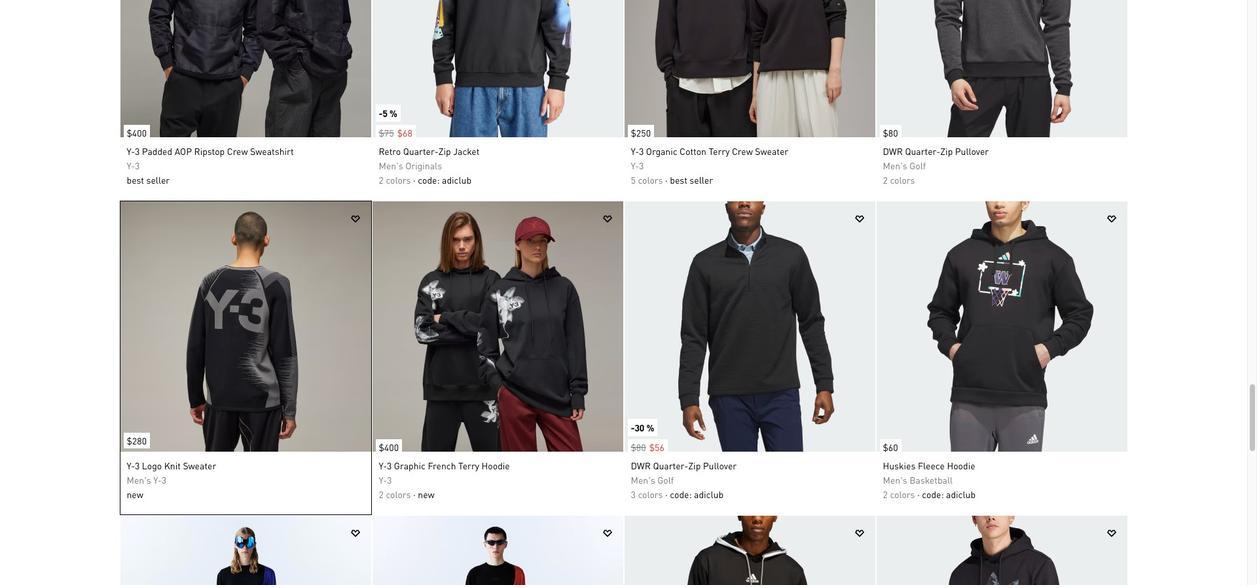 Task type: describe. For each thing, give the bounding box(es) containing it.
basketball
[[910, 475, 953, 486]]

zip for dwr quarter-zip pullover men's golf 2 colors
[[940, 145, 953, 157]]

code: for originals
[[418, 174, 440, 186]]

ripstop
[[194, 145, 225, 157]]

0 vertical spatial $400
[[127, 127, 147, 139]]

new inside y-3 graphic french terry hoodie y-3 2 colors · new
[[418, 489, 435, 501]]

y-3 black y-3 organic cotton terry crew sweater image
[[624, 0, 875, 137]]

dwr quarter-zip pullover men's golf 3 colors · code: adiclub
[[631, 460, 737, 501]]

padded
[[142, 145, 172, 157]]

y-3 padded aop ripstop crew sweatshirt y-3 best seller
[[127, 145, 294, 186]]

30
[[635, 422, 644, 434]]

· inside y-3 graphic french terry hoodie y-3 2 colors · new
[[413, 489, 416, 501]]

quarter- for retro quarter-zip jacket men's originals 2 colors · code: adiclub
[[403, 145, 438, 157]]

dwr for dwr quarter-zip pullover men's golf 3 colors · code: adiclub
[[631, 460, 651, 472]]

adiclub inside huskies fleece hoodie men's basketball 2 colors · code: adiclub
[[946, 489, 976, 501]]

- for 30
[[631, 422, 635, 434]]

2 inside dwr quarter-zip pullover men's golf 2 colors
[[883, 174, 888, 186]]

$280
[[127, 435, 147, 447]]

quarter- for dwr quarter-zip pullover men's golf 2 colors
[[905, 145, 940, 157]]

colors inside dwr quarter-zip pullover men's golf 2 colors
[[890, 174, 915, 186]]

seller inside the y-3 organic cotton terry crew sweater y-3 5 colors · best seller
[[690, 174, 713, 186]]

hoodie inside huskies fleece hoodie men's basketball 2 colors · code: adiclub
[[947, 460, 975, 472]]

colors inside dwr quarter-zip pullover men's golf 3 colors · code: adiclub
[[638, 489, 663, 501]]

code: inside huskies fleece hoodie men's basketball 2 colors · code: adiclub
[[922, 489, 944, 501]]

seller inside y-3 padded aop ripstop crew sweatshirt y-3 best seller
[[146, 174, 170, 186]]

adiclub for pullover
[[694, 489, 724, 501]]

-5 %
[[379, 107, 397, 119]]

sweatshirt
[[250, 145, 294, 157]]

5 inside the y-3 organic cotton terry crew sweater y-3 5 colors · best seller
[[631, 174, 636, 186]]

pullover for dwr quarter-zip pullover men's golf 2 colors
[[955, 145, 989, 157]]

colors inside y-3 graphic french terry hoodie y-3 2 colors · new
[[386, 489, 411, 501]]

y-3 graphic french terry hoodie y-3 2 colors · new
[[379, 460, 510, 501]]

colors inside huskies fleece hoodie men's basketball 2 colors · code: adiclub
[[890, 489, 915, 501]]

0 vertical spatial $400 link
[[120, 119, 150, 141]]

code: for golf
[[670, 489, 692, 501]]

$80 link
[[876, 119, 901, 141]]

$68
[[397, 127, 412, 139]]

· inside the y-3 organic cotton terry crew sweater y-3 5 colors · best seller
[[665, 174, 668, 186]]

zip for retro quarter-zip jacket men's originals 2 colors · code: adiclub
[[438, 145, 451, 157]]

y-3 logo knit sweater men's y-3 new
[[127, 460, 216, 501]]

fleece
[[918, 460, 945, 472]]

men's inside huskies fleece hoodie men's basketball 2 colors · code: adiclub
[[883, 475, 907, 486]]

men's golf black dwr quarter-zip pullover image for dwr quarter-zip pullover men's golf 3 colors · code: adiclub
[[624, 202, 875, 452]]

2 inside y-3 graphic french terry hoodie y-3 2 colors · new
[[379, 489, 384, 501]]

sweater inside y-3 logo knit sweater men's y-3 new
[[183, 460, 216, 472]]

men's originals black retro quarter-zip jacket image
[[372, 0, 623, 137]]

1 vertical spatial $400 link
[[372, 433, 402, 456]]

$60
[[883, 442, 898, 454]]

$80 for $80
[[883, 127, 898, 139]]

$80 for $80 $56
[[631, 442, 646, 454]]

men's for dwr quarter-zip pullover men's golf 2 colors
[[883, 160, 907, 172]]

huskies fleece hoodie men's basketball 2 colors · code: adiclub
[[883, 460, 976, 501]]

men's golf black dwr quarter-zip pullover image for dwr quarter-zip pullover men's golf 2 colors
[[876, 0, 1127, 137]]

men's training black team issue pullover hoodie image
[[624, 517, 875, 586]]

sweater inside the y-3 organic cotton terry crew sweater y-3 5 colors · best seller
[[755, 145, 788, 157]]

graphic
[[394, 460, 426, 472]]



Task type: locate. For each thing, give the bounding box(es) containing it.
zip
[[438, 145, 451, 157], [940, 145, 953, 157], [688, 460, 701, 472]]

colors down $80 $56
[[638, 489, 663, 501]]

y-3 black y-3 graphic french terry hoodie image
[[372, 202, 623, 452]]

men's down "$80" link
[[883, 160, 907, 172]]

0 vertical spatial terry
[[709, 145, 730, 157]]

$280 link
[[120, 430, 150, 452]]

seller down the padded
[[146, 174, 170, 186]]

crew inside the y-3 organic cotton terry crew sweater y-3 5 colors · best seller
[[732, 145, 753, 157]]

quarter- inside dwr quarter-zip pullover men's golf 3 colors · code: adiclub
[[653, 460, 688, 472]]

0 vertical spatial golf
[[910, 160, 926, 172]]

terry for cotton
[[709, 145, 730, 157]]

$80 left $56
[[631, 442, 646, 454]]

1 vertical spatial $80
[[631, 442, 646, 454]]

aop
[[175, 145, 192, 157]]

- up $75 on the top of page
[[379, 107, 383, 119]]

colors down graphic
[[386, 489, 411, 501]]

dwr for dwr quarter-zip pullover men's golf 2 colors
[[883, 145, 903, 157]]

2 best from the left
[[670, 174, 687, 186]]

zip inside dwr quarter-zip pullover men's golf 2 colors
[[940, 145, 953, 157]]

code:
[[418, 174, 440, 186], [670, 489, 692, 501], [922, 489, 944, 501]]

0 horizontal spatial crew
[[227, 145, 248, 157]]

y-3 black y-3 padded aop ripstop crew sweatshirt image
[[120, 0, 371, 137]]

0 horizontal spatial best
[[127, 174, 144, 186]]

dwr down $80 $56
[[631, 460, 651, 472]]

colors
[[386, 174, 411, 186], [638, 174, 663, 186], [890, 174, 915, 186], [386, 489, 411, 501], [638, 489, 663, 501], [890, 489, 915, 501]]

0 horizontal spatial quarter-
[[403, 145, 438, 157]]

1 vertical spatial terry
[[458, 460, 479, 472]]

1 vertical spatial -
[[631, 422, 635, 434]]

$60 link
[[876, 433, 901, 456]]

% for -5 %
[[390, 107, 397, 119]]

0 horizontal spatial dwr
[[631, 460, 651, 472]]

0 horizontal spatial $400
[[127, 127, 147, 139]]

2 horizontal spatial adiclub
[[946, 489, 976, 501]]

new inside y-3 logo knit sweater men's y-3 new
[[127, 489, 143, 501]]

1 vertical spatial %
[[647, 422, 654, 434]]

0 vertical spatial pullover
[[955, 145, 989, 157]]

0 vertical spatial $80
[[883, 127, 898, 139]]

best
[[127, 174, 144, 186], [670, 174, 687, 186]]

colors down huskies
[[890, 489, 915, 501]]

men's y-3 black y-3 logo knit sweater image
[[120, 202, 371, 452], [120, 202, 371, 452]]

$400 link up the padded
[[120, 119, 150, 141]]

adiclub inside dwr quarter-zip pullover men's golf 3 colors · code: adiclub
[[694, 489, 724, 501]]

2 hoodie from the left
[[947, 460, 975, 472]]

1 horizontal spatial seller
[[690, 174, 713, 186]]

1 best from the left
[[127, 174, 144, 186]]

1 horizontal spatial crew
[[732, 145, 753, 157]]

-
[[379, 107, 383, 119], [631, 422, 635, 434]]

adiclub for jacket
[[442, 174, 471, 186]]

originals
[[405, 160, 442, 172]]

1 horizontal spatial code:
[[670, 489, 692, 501]]

-30 %
[[631, 422, 654, 434]]

code: inside retro quarter-zip jacket men's originals 2 colors · code: adiclub
[[418, 174, 440, 186]]

2 horizontal spatial code:
[[922, 489, 944, 501]]

1 seller from the left
[[146, 174, 170, 186]]

5 up $75 on the top of page
[[383, 107, 388, 119]]

0 horizontal spatial adiclub
[[442, 174, 471, 186]]

2 crew from the left
[[732, 145, 753, 157]]

golf inside dwr quarter-zip pullover men's golf 3 colors · code: adiclub
[[657, 475, 674, 486]]

1 horizontal spatial quarter-
[[653, 460, 688, 472]]

crew
[[227, 145, 248, 157], [732, 145, 753, 157]]

sweater
[[755, 145, 788, 157], [183, 460, 216, 472]]

1 horizontal spatial hoodie
[[947, 460, 975, 472]]

0 vertical spatial %
[[390, 107, 397, 119]]

dwr inside dwr quarter-zip pullover men's golf 3 colors · code: adiclub
[[631, 460, 651, 472]]

men's inside dwr quarter-zip pullover men's golf 3 colors · code: adiclub
[[631, 475, 655, 486]]

pullover for dwr quarter-zip pullover men's golf 3 colors · code: adiclub
[[703, 460, 737, 472]]

$250
[[631, 127, 651, 139]]

best inside the y-3 organic cotton terry crew sweater y-3 5 colors · best seller
[[670, 174, 687, 186]]

1 vertical spatial golf
[[657, 475, 674, 486]]

originals black moncler x adidas originals long sleeve tee image
[[120, 517, 371, 586], [372, 517, 623, 586]]

dwr
[[883, 145, 903, 157], [631, 460, 651, 472]]

1 originals black moncler x adidas originals long sleeve tee image from the left
[[120, 517, 371, 586]]

- up $80 $56
[[631, 422, 635, 434]]

new down french
[[418, 489, 435, 501]]

0 vertical spatial dwr
[[883, 145, 903, 157]]

knit
[[164, 460, 181, 472]]

dwr down "$80" link
[[883, 145, 903, 157]]

· inside retro quarter-zip jacket men's originals 2 colors · code: adiclub
[[413, 174, 416, 186]]

$80
[[883, 127, 898, 139], [631, 442, 646, 454]]

adiclub
[[442, 174, 471, 186], [694, 489, 724, 501], [946, 489, 976, 501]]

0 horizontal spatial zip
[[438, 145, 451, 157]]

2 horizontal spatial quarter-
[[905, 145, 940, 157]]

$75 $68
[[379, 127, 412, 139]]

retro quarter-zip jacket men's originals 2 colors · code: adiclub
[[379, 145, 479, 186]]

men's down huskies
[[883, 475, 907, 486]]

french
[[428, 460, 456, 472]]

- for 5
[[379, 107, 383, 119]]

pullover inside dwr quarter-zip pullover men's golf 3 colors · code: adiclub
[[703, 460, 737, 472]]

% right '30'
[[647, 422, 654, 434]]

men's
[[379, 160, 403, 172], [883, 160, 907, 172], [127, 475, 151, 486], [631, 475, 655, 486], [883, 475, 907, 486]]

$56
[[649, 442, 664, 454]]

% for -30 %
[[647, 422, 654, 434]]

dwr inside dwr quarter-zip pullover men's golf 2 colors
[[883, 145, 903, 157]]

1 horizontal spatial dwr
[[883, 145, 903, 157]]

1 horizontal spatial terry
[[709, 145, 730, 157]]

huskies
[[883, 460, 916, 472]]

1 vertical spatial pullover
[[703, 460, 737, 472]]

$75
[[379, 127, 394, 139]]

$80 up dwr quarter-zip pullover men's golf 2 colors
[[883, 127, 898, 139]]

1 hoodie from the left
[[482, 460, 510, 472]]

1 horizontal spatial golf
[[910, 160, 926, 172]]

seller down cotton
[[690, 174, 713, 186]]

$400 link up graphic
[[372, 433, 402, 456]]

5
[[383, 107, 388, 119], [631, 174, 636, 186]]

hoodie right fleece
[[947, 460, 975, 472]]

% up $75 $68
[[390, 107, 397, 119]]

5 down $250
[[631, 174, 636, 186]]

$400 up the padded
[[127, 127, 147, 139]]

1 horizontal spatial best
[[670, 174, 687, 186]]

1 horizontal spatial adiclub
[[694, 489, 724, 501]]

golf for 2
[[910, 160, 926, 172]]

$250 link
[[624, 119, 654, 141]]

1 horizontal spatial $80
[[883, 127, 898, 139]]

adiclub inside retro quarter-zip jacket men's originals 2 colors · code: adiclub
[[442, 174, 471, 186]]

pullover
[[955, 145, 989, 157], [703, 460, 737, 472]]

colors inside retro quarter-zip jacket men's originals 2 colors · code: adiclub
[[386, 174, 411, 186]]

·
[[413, 174, 416, 186], [665, 174, 668, 186], [413, 489, 416, 501], [665, 489, 668, 501], [917, 489, 920, 501]]

1 horizontal spatial originals black moncler x adidas originals long sleeve tee image
[[372, 517, 623, 586]]

terry inside y-3 graphic french terry hoodie y-3 2 colors · new
[[458, 460, 479, 472]]

$400 link
[[120, 119, 150, 141], [372, 433, 402, 456]]

men's down $80 $56
[[631, 475, 655, 486]]

0 horizontal spatial hoodie
[[482, 460, 510, 472]]

best down cotton
[[670, 174, 687, 186]]

1 vertical spatial $400
[[379, 442, 399, 454]]

best inside y-3 padded aop ripstop crew sweatshirt y-3 best seller
[[127, 174, 144, 186]]

new down logo
[[127, 489, 143, 501]]

· inside dwr quarter-zip pullover men's golf 3 colors · code: adiclub
[[665, 489, 668, 501]]

0 horizontal spatial -
[[379, 107, 383, 119]]

quarter- for dwr quarter-zip pullover men's golf 3 colors · code: adiclub
[[653, 460, 688, 472]]

terry inside the y-3 organic cotton terry crew sweater y-3 5 colors · best seller
[[709, 145, 730, 157]]

0 horizontal spatial $400 link
[[120, 119, 150, 141]]

zip for dwr quarter-zip pullover men's golf 3 colors · code: adiclub
[[688, 460, 701, 472]]

crew for terry
[[732, 145, 753, 157]]

2 horizontal spatial zip
[[940, 145, 953, 157]]

colors down organic
[[638, 174, 663, 186]]

3 inside dwr quarter-zip pullover men's golf 3 colors · code: adiclub
[[631, 489, 636, 501]]

3
[[135, 145, 140, 157], [639, 145, 644, 157], [135, 160, 140, 172], [639, 160, 644, 172], [135, 460, 140, 472], [387, 460, 392, 472], [161, 475, 166, 486], [387, 475, 392, 486], [631, 489, 636, 501]]

men's basketball black huskies fleece hoodie image
[[876, 202, 1127, 452]]

seller
[[146, 174, 170, 186], [690, 174, 713, 186]]

men's inside dwr quarter-zip pullover men's golf 2 colors
[[883, 160, 907, 172]]

y-
[[127, 145, 135, 157], [631, 145, 639, 157], [127, 160, 135, 172], [631, 160, 639, 172], [127, 460, 135, 472], [379, 460, 387, 472], [153, 475, 161, 486], [379, 475, 387, 486]]

crew right cotton
[[732, 145, 753, 157]]

men's originals black graphics camo infill hoodie image
[[876, 517, 1127, 586]]

crew for ripstop
[[227, 145, 248, 157]]

men's for retro quarter-zip jacket men's originals 2 colors · code: adiclub
[[379, 160, 403, 172]]

$400
[[127, 127, 147, 139], [379, 442, 399, 454]]

1 horizontal spatial $400 link
[[372, 433, 402, 456]]

golf
[[910, 160, 926, 172], [657, 475, 674, 486]]

0 horizontal spatial pullover
[[703, 460, 737, 472]]

quarter-
[[403, 145, 438, 157], [905, 145, 940, 157], [653, 460, 688, 472]]

0 horizontal spatial code:
[[418, 174, 440, 186]]

colors down "$80" link
[[890, 174, 915, 186]]

hoodie
[[482, 460, 510, 472], [947, 460, 975, 472]]

1 vertical spatial dwr
[[631, 460, 651, 472]]

quarter- inside retro quarter-zip jacket men's originals 2 colors · code: adiclub
[[403, 145, 438, 157]]

2 new from the left
[[418, 489, 435, 501]]

0 horizontal spatial terry
[[458, 460, 479, 472]]

men's golf black dwr quarter-zip pullover image
[[876, 0, 1127, 137], [624, 202, 875, 452]]

0 horizontal spatial %
[[390, 107, 397, 119]]

terry right french
[[458, 460, 479, 472]]

2 inside retro quarter-zip jacket men's originals 2 colors · code: adiclub
[[379, 174, 384, 186]]

quarter- inside dwr quarter-zip pullover men's golf 2 colors
[[905, 145, 940, 157]]

golf for 3
[[657, 475, 674, 486]]

hoodie right french
[[482, 460, 510, 472]]

0 vertical spatial sweater
[[755, 145, 788, 157]]

men's for dwr quarter-zip pullover men's golf 3 colors · code: adiclub
[[631, 475, 655, 486]]

code: inside dwr quarter-zip pullover men's golf 3 colors · code: adiclub
[[670, 489, 692, 501]]

terry for french
[[458, 460, 479, 472]]

1 horizontal spatial -
[[631, 422, 635, 434]]

zip inside retro quarter-zip jacket men's originals 2 colors · code: adiclub
[[438, 145, 451, 157]]

0 horizontal spatial sweater
[[183, 460, 216, 472]]

0 horizontal spatial men's golf black dwr quarter-zip pullover image
[[624, 202, 875, 452]]

0 horizontal spatial new
[[127, 489, 143, 501]]

1 vertical spatial men's golf black dwr quarter-zip pullover image
[[624, 202, 875, 452]]

hoodie inside y-3 graphic french terry hoodie y-3 2 colors · new
[[482, 460, 510, 472]]

1 horizontal spatial zip
[[688, 460, 701, 472]]

pullover inside dwr quarter-zip pullover men's golf 2 colors
[[955, 145, 989, 157]]

0 horizontal spatial golf
[[657, 475, 674, 486]]

men's down logo
[[127, 475, 151, 486]]

logo
[[142, 460, 162, 472]]

· inside huskies fleece hoodie men's basketball 2 colors · code: adiclub
[[917, 489, 920, 501]]

2
[[379, 174, 384, 186], [883, 174, 888, 186], [379, 489, 384, 501], [883, 489, 888, 501]]

1 horizontal spatial 5
[[631, 174, 636, 186]]

$80 $56
[[631, 442, 664, 454]]

1 new from the left
[[127, 489, 143, 501]]

dwr quarter-zip pullover men's golf 2 colors
[[883, 145, 989, 186]]

2 seller from the left
[[690, 174, 713, 186]]

0 vertical spatial men's golf black dwr quarter-zip pullover image
[[876, 0, 1127, 137]]

new
[[127, 489, 143, 501], [418, 489, 435, 501]]

colors inside the y-3 organic cotton terry crew sweater y-3 5 colors · best seller
[[638, 174, 663, 186]]

crew inside y-3 padded aop ripstop crew sweatshirt y-3 best seller
[[227, 145, 248, 157]]

men's inside retro quarter-zip jacket men's originals 2 colors · code: adiclub
[[379, 160, 403, 172]]

1 horizontal spatial pullover
[[955, 145, 989, 157]]

0 vertical spatial 5
[[383, 107, 388, 119]]

1 horizontal spatial %
[[647, 422, 654, 434]]

0 vertical spatial -
[[379, 107, 383, 119]]

$80 inside "$80" link
[[883, 127, 898, 139]]

organic
[[646, 145, 677, 157]]

terry
[[709, 145, 730, 157], [458, 460, 479, 472]]

1 vertical spatial 5
[[631, 174, 636, 186]]

men's down retro
[[379, 160, 403, 172]]

men's inside y-3 logo knit sweater men's y-3 new
[[127, 475, 151, 486]]

2 originals black moncler x adidas originals long sleeve tee image from the left
[[372, 517, 623, 586]]

y-3 organic cotton terry crew sweater y-3 5 colors · best seller
[[631, 145, 788, 186]]

1 vertical spatial sweater
[[183, 460, 216, 472]]

best down the padded
[[127, 174, 144, 186]]

0 horizontal spatial 5
[[383, 107, 388, 119]]

1 horizontal spatial men's golf black dwr quarter-zip pullover image
[[876, 0, 1127, 137]]

$400 up graphic
[[379, 442, 399, 454]]

%
[[390, 107, 397, 119], [647, 422, 654, 434]]

0 horizontal spatial seller
[[146, 174, 170, 186]]

cotton
[[680, 145, 706, 157]]

crew right ripstop
[[227, 145, 248, 157]]

zip inside dwr quarter-zip pullover men's golf 3 colors · code: adiclub
[[688, 460, 701, 472]]

2 inside huskies fleece hoodie men's basketball 2 colors · code: adiclub
[[883, 489, 888, 501]]

retro
[[379, 145, 401, 157]]

0 horizontal spatial $80
[[631, 442, 646, 454]]

1 horizontal spatial $400
[[379, 442, 399, 454]]

1 crew from the left
[[227, 145, 248, 157]]

golf inside dwr quarter-zip pullover men's golf 2 colors
[[910, 160, 926, 172]]

jacket
[[453, 145, 479, 157]]

0 horizontal spatial originals black moncler x adidas originals long sleeve tee image
[[120, 517, 371, 586]]

1 horizontal spatial sweater
[[755, 145, 788, 157]]

1 horizontal spatial new
[[418, 489, 435, 501]]

colors down originals
[[386, 174, 411, 186]]

terry right cotton
[[709, 145, 730, 157]]



Task type: vqa. For each thing, say whether or not it's contained in the screenshot.
22 associated with Argentina Gazelle Shoes Originals 22 colors
no



